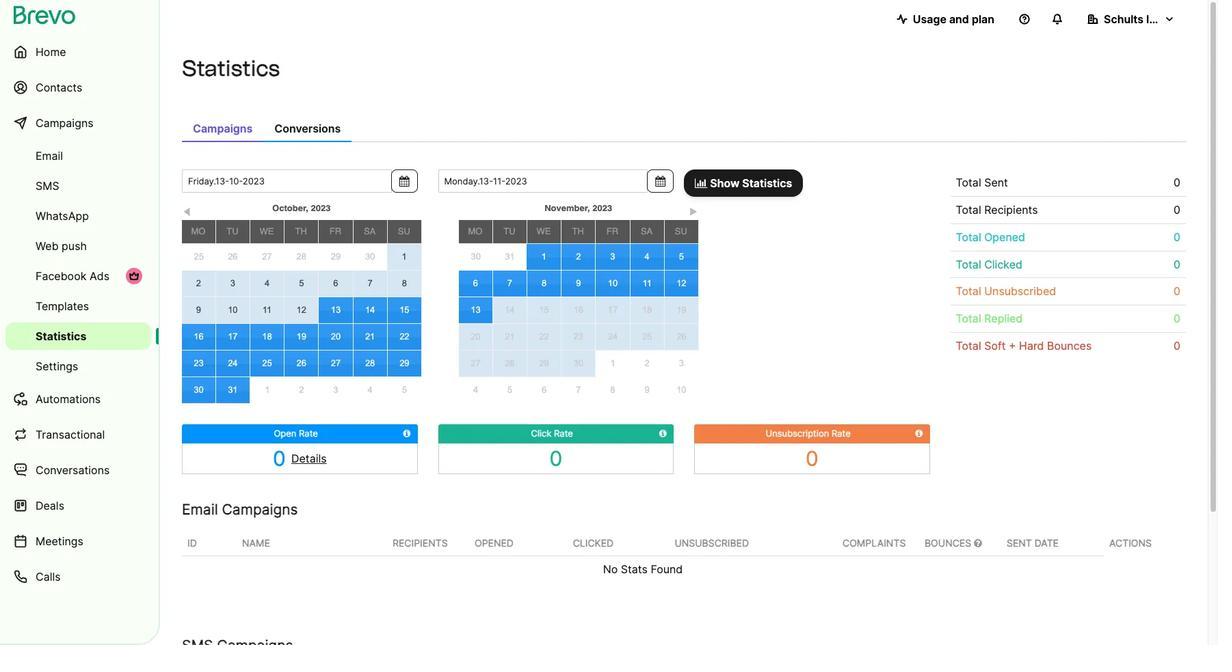 Task type: locate. For each thing, give the bounding box(es) containing it.
19 for top 19 link
[[677, 305, 687, 315]]

26
[[228, 252, 238, 262], [677, 332, 687, 342], [297, 358, 306, 369]]

7 link
[[353, 271, 387, 297], [493, 271, 527, 297], [561, 378, 596, 404]]

total unsubscribed
[[956, 285, 1056, 299]]

20
[[331, 332, 341, 342], [471, 332, 481, 342]]

conversions
[[275, 122, 341, 135]]

2 horizontal spatial 9 link
[[630, 377, 664, 403]]

1 total from the top
[[956, 176, 981, 189]]

1 horizontal spatial 14 link
[[493, 298, 527, 324]]

1 21 from the left
[[365, 332, 375, 342]]

su for 5
[[675, 226, 687, 237]]

25 link
[[182, 244, 216, 270], [630, 324, 664, 350], [250, 351, 284, 377]]

0
[[1174, 176, 1181, 189], [1174, 203, 1181, 217], [1174, 230, 1181, 244], [1174, 258, 1181, 271], [1174, 285, 1181, 299], [1174, 312, 1181, 326], [1174, 339, 1181, 353], [273, 446, 286, 471], [550, 446, 562, 471], [806, 446, 819, 471]]

bounces
[[1047, 339, 1092, 353], [925, 537, 974, 549]]

2 su from the left
[[675, 226, 687, 237]]

1 horizontal spatial 23 link
[[562, 324, 595, 350]]

0 horizontal spatial 14 link
[[353, 298, 387, 324]]

20 link
[[319, 324, 353, 350], [459, 324, 492, 350]]

1 fr from the left
[[330, 226, 341, 237]]

rate
[[299, 428, 318, 439], [554, 428, 573, 439], [832, 428, 851, 439]]

1 13 link from the left
[[319, 298, 353, 324]]

automations
[[36, 393, 101, 406]]

27 for 27 link to the middle
[[331, 358, 341, 369]]

home link
[[5, 36, 150, 68]]

2 22 link from the left
[[527, 324, 561, 350]]

0 for total opened
[[1174, 230, 1181, 244]]

2 th from the left
[[572, 226, 584, 237]]

0 horizontal spatial 20 link
[[319, 324, 353, 350]]

2 horizontal spatial 8
[[610, 385, 615, 395]]

1 vertical spatial 25 link
[[630, 324, 664, 350]]

2023 inside november, 2023 ▶
[[593, 203, 612, 213]]

7 total from the top
[[956, 339, 981, 353]]

1 horizontal spatial th
[[572, 226, 584, 237]]

27 for left 27 link
[[262, 252, 272, 262]]

2 horizontal spatial 6
[[542, 385, 547, 395]]

1 horizontal spatial calendar image
[[655, 176, 666, 187]]

1 tu from the left
[[227, 226, 238, 237]]

1 rate from the left
[[299, 428, 318, 439]]

15 link
[[388, 298, 421, 324], [527, 298, 561, 324]]

1 vertical spatial 24
[[228, 358, 238, 369]]

click rate
[[531, 428, 573, 439]]

th
[[295, 226, 307, 237], [572, 226, 584, 237]]

8 link
[[388, 271, 421, 297], [527, 271, 561, 297], [596, 377, 630, 403]]

plan
[[972, 12, 995, 26]]

total for total replied
[[956, 312, 981, 326]]

1 horizontal spatial sa
[[641, 226, 653, 237]]

1 vertical spatial 24 link
[[216, 351, 250, 377]]

1 vertical spatial statistics
[[742, 176, 792, 190]]

0 horizontal spatial 9
[[196, 305, 201, 315]]

1 horizontal spatial 29
[[400, 358, 409, 369]]

1 horizontal spatial 7
[[507, 278, 512, 289]]

0 horizontal spatial 8
[[402, 278, 407, 289]]

◀ link
[[182, 205, 192, 218]]

opened
[[984, 230, 1025, 244], [475, 537, 514, 549]]

2 vertical spatial statistics
[[36, 330, 87, 343]]

1 vertical spatial email
[[182, 501, 218, 518]]

statistics
[[182, 55, 280, 81], [742, 176, 792, 190], [36, 330, 87, 343]]

left___rvooi image
[[129, 271, 140, 282]]

1 horizontal spatial 12
[[677, 278, 687, 289]]

5 link
[[665, 244, 698, 270], [285, 271, 318, 297], [493, 378, 527, 404], [387, 378, 422, 404]]

clicked up total unsubscribed
[[984, 258, 1023, 271]]

1 horizontal spatial 28
[[365, 358, 375, 369]]

2 horizontal spatial 6 link
[[527, 378, 561, 404]]

1 22 from the left
[[400, 332, 409, 342]]

th down the november, 2023 link
[[572, 226, 584, 237]]

total left sent
[[956, 176, 981, 189]]

22
[[400, 332, 409, 342], [539, 332, 549, 342]]

0 for total replied
[[1174, 312, 1181, 326]]

2 2023 from the left
[[593, 203, 612, 213]]

rate for click rate
[[554, 428, 573, 439]]

0 vertical spatial 12
[[677, 278, 687, 289]]

1 vertical spatial 25
[[642, 332, 652, 342]]

unsubscribed up replied
[[984, 285, 1056, 299]]

24 link
[[596, 324, 630, 350], [216, 351, 250, 377]]

28 link
[[284, 244, 319, 270], [353, 351, 387, 377], [493, 351, 527, 377]]

1 horizontal spatial 10
[[608, 278, 618, 289]]

3 link
[[596, 244, 630, 270], [216, 271, 250, 297], [664, 351, 699, 377], [319, 378, 353, 404]]

email inside email 'link'
[[36, 149, 63, 163]]

28 for 28 link to the middle
[[365, 358, 375, 369]]

2 22 from the left
[[539, 332, 549, 342]]

su
[[398, 226, 410, 237], [675, 226, 687, 237]]

0 vertical spatial 26 link
[[216, 244, 250, 270]]

1 calendar image from the left
[[399, 176, 409, 187]]

we for november, 2023
[[537, 226, 551, 237]]

1 vertical spatial 12 link
[[285, 298, 318, 324]]

2 sa from the left
[[641, 226, 653, 237]]

2 15 from the left
[[539, 305, 549, 315]]

1 22 link from the left
[[388, 324, 421, 350]]

info circle image for unsubscription rate
[[916, 430, 923, 438]]

2 total from the top
[[956, 203, 981, 217]]

total for total clicked
[[956, 258, 981, 271]]

14 for second the 14 link from the right
[[365, 305, 375, 315]]

1 horizontal spatial 18
[[642, 305, 652, 315]]

rate right open
[[299, 428, 318, 439]]

total
[[956, 176, 981, 189], [956, 203, 981, 217], [956, 230, 981, 244], [956, 258, 981, 271], [956, 285, 981, 299], [956, 312, 981, 326], [956, 339, 981, 353]]

2023 right november,
[[593, 203, 612, 213]]

21 for 2nd 21 link from right
[[365, 332, 375, 342]]

29
[[331, 252, 341, 262], [400, 358, 409, 369], [539, 358, 549, 369]]

0 horizontal spatial 7 link
[[353, 271, 387, 297]]

1 horizontal spatial 19 link
[[665, 298, 698, 324]]

1 vertical spatial clicked
[[573, 537, 614, 549]]

0 horizontal spatial 10 link
[[216, 298, 250, 324]]

1 horizontal spatial 7 link
[[493, 271, 527, 297]]

25
[[194, 252, 204, 262], [642, 332, 652, 342], [262, 358, 272, 369]]

su for 1
[[398, 226, 410, 237]]

1 horizontal spatial rate
[[554, 428, 573, 439]]

clicked
[[984, 258, 1023, 271], [573, 537, 614, 549]]

fr down october, 2023 link
[[330, 226, 341, 237]]

2 we from the left
[[537, 226, 551, 237]]

4
[[645, 252, 650, 262], [265, 278, 270, 289], [473, 385, 478, 395], [368, 385, 373, 396]]

0 vertical spatial 18 link
[[630, 298, 664, 324]]

th down october, 2023 link
[[295, 226, 307, 237]]

1 vertical spatial 19
[[297, 332, 306, 342]]

automations link
[[5, 383, 150, 416]]

31 link
[[493, 244, 527, 270], [216, 378, 250, 404]]

1 vertical spatial 11 link
[[250, 298, 284, 324]]

we for october, 2023
[[260, 226, 274, 237]]

1 info circle image from the left
[[403, 430, 411, 438]]

0 horizontal spatial 12
[[297, 305, 306, 315]]

total opened
[[956, 230, 1025, 244]]

1 mo from the left
[[191, 226, 205, 237]]

1 vertical spatial 16
[[194, 332, 204, 342]]

mo for 25
[[191, 226, 205, 237]]

1 th from the left
[[295, 226, 307, 237]]

facebook
[[36, 270, 86, 283]]

total left soft
[[956, 339, 981, 353]]

sa for 30
[[364, 226, 376, 237]]

campaigns link
[[5, 107, 150, 140], [182, 115, 264, 142]]

rate right click
[[554, 428, 573, 439]]

total down total opened
[[956, 258, 981, 271]]

1 horizontal spatial 15
[[539, 305, 549, 315]]

27 for right 27 link
[[471, 358, 481, 369]]

0 for total soft + hard bounces
[[1174, 339, 1181, 353]]

show statistics button
[[684, 170, 803, 197]]

email up "sms" at the top of page
[[36, 149, 63, 163]]

0 horizontal spatial 15 link
[[388, 298, 421, 324]]

1 vertical spatial 23
[[194, 358, 204, 369]]

th for 2
[[572, 226, 584, 237]]

23
[[574, 332, 583, 342], [194, 358, 204, 369]]

calendar image for the from text box
[[399, 176, 409, 187]]

25 for the middle the 25 link
[[642, 332, 652, 342]]

mo for 30
[[468, 226, 483, 237]]

0 for total unsubscribed
[[1174, 285, 1181, 299]]

1 horizontal spatial 24
[[608, 332, 618, 342]]

fr down november, 2023 ▶
[[607, 226, 618, 237]]

we down november,
[[537, 226, 551, 237]]

2 horizontal spatial 27
[[471, 358, 481, 369]]

30
[[365, 252, 375, 262], [471, 252, 481, 262], [574, 358, 583, 369], [194, 385, 204, 395]]

0 vertical spatial bounces
[[1047, 339, 1092, 353]]

fr for october, 2023
[[330, 226, 341, 237]]

0 horizontal spatial 19
[[297, 332, 306, 342]]

23 for leftmost the 23 link
[[194, 358, 204, 369]]

0 vertical spatial 10
[[608, 278, 618, 289]]

24
[[608, 332, 618, 342], [228, 358, 238, 369]]

calendar image
[[399, 176, 409, 187], [655, 176, 666, 187]]

sa for 4
[[641, 226, 653, 237]]

10
[[608, 278, 618, 289], [228, 305, 238, 315], [677, 385, 687, 395]]

1 14 from the left
[[365, 305, 375, 315]]

total down total clicked
[[956, 285, 981, 299]]

27
[[262, 252, 272, 262], [331, 358, 341, 369], [471, 358, 481, 369]]

conversations
[[36, 464, 110, 477]]

23 for the topmost the 23 link
[[574, 332, 583, 342]]

31
[[505, 252, 515, 262], [228, 385, 238, 395]]

no
[[603, 563, 618, 576]]

sa
[[364, 226, 376, 237], [641, 226, 653, 237]]

1 link
[[387, 244, 421, 270], [527, 244, 561, 270], [596, 351, 630, 377], [250, 378, 284, 404]]

recipients
[[984, 203, 1038, 217], [393, 537, 448, 549]]

fr
[[330, 226, 341, 237], [607, 226, 618, 237]]

2 calendar image from the left
[[655, 176, 666, 187]]

1 su from the left
[[398, 226, 410, 237]]

1 sa from the left
[[364, 226, 376, 237]]

email up id at the left bottom
[[182, 501, 218, 518]]

▶
[[690, 207, 698, 218]]

3 rate from the left
[[832, 428, 851, 439]]

0 horizontal spatial mo
[[191, 226, 205, 237]]

0 vertical spatial statistics
[[182, 55, 280, 81]]

1 horizontal spatial campaigns link
[[182, 115, 264, 142]]

0 horizontal spatial 13
[[331, 305, 341, 315]]

0 horizontal spatial 11
[[263, 305, 272, 315]]

total for total soft + hard bounces
[[956, 339, 981, 353]]

8
[[402, 278, 407, 289], [542, 278, 547, 289], [610, 385, 615, 395]]

1 15 from the left
[[400, 305, 409, 315]]

0 horizontal spatial 26
[[228, 252, 238, 262]]

0 horizontal spatial info circle image
[[403, 430, 411, 438]]

0 horizontal spatial 8 link
[[388, 271, 421, 297]]

ads
[[90, 270, 109, 283]]

total up total clicked
[[956, 230, 981, 244]]

1 vertical spatial 18
[[262, 332, 272, 342]]

unsubscription rate
[[766, 428, 851, 439]]

0 horizontal spatial 17
[[228, 332, 238, 342]]

6
[[333, 278, 338, 289], [473, 278, 478, 289], [542, 385, 547, 395]]

4 total from the top
[[956, 258, 981, 271]]

0 horizontal spatial 14
[[365, 305, 375, 315]]

1 vertical spatial 26 link
[[665, 324, 698, 350]]

2 info circle image from the left
[[916, 430, 923, 438]]

total left replied
[[956, 312, 981, 326]]

0 horizontal spatial 16
[[194, 332, 204, 342]]

info circle image
[[403, 430, 411, 438], [916, 430, 923, 438]]

1 horizontal spatial su
[[675, 226, 687, 237]]

1
[[402, 252, 407, 262], [542, 252, 547, 262], [611, 359, 616, 369], [265, 385, 270, 396]]

2023 right october, on the top left of the page
[[311, 203, 331, 213]]

12 for the right 12 link
[[677, 278, 687, 289]]

1 we from the left
[[260, 226, 274, 237]]

we down october, on the top left of the page
[[260, 226, 274, 237]]

0 horizontal spatial 7
[[368, 278, 373, 289]]

12 for 12 link to the bottom
[[297, 305, 306, 315]]

settings link
[[5, 353, 150, 380]]

clicked up no
[[573, 537, 614, 549]]

info circle image
[[659, 430, 667, 438]]

0 vertical spatial 16 link
[[562, 298, 595, 324]]

campaigns
[[36, 116, 93, 130], [193, 122, 253, 135], [222, 501, 298, 518]]

statistics link
[[5, 323, 150, 350]]

unsubscribed up found
[[675, 537, 749, 549]]

1 horizontal spatial 17 link
[[596, 298, 630, 324]]

1 horizontal spatial 20
[[471, 332, 481, 342]]

2 mo from the left
[[468, 226, 483, 237]]

16
[[574, 305, 583, 315], [194, 332, 204, 342]]

2 tu from the left
[[504, 226, 515, 237]]

5
[[679, 252, 684, 262], [299, 278, 304, 289], [507, 385, 512, 395], [402, 385, 407, 396]]

7
[[368, 278, 373, 289], [507, 278, 512, 289], [576, 385, 581, 395]]

2 horizontal spatial 26 link
[[665, 324, 698, 350]]

5 total from the top
[[956, 285, 981, 299]]

calls
[[36, 571, 61, 584]]

0 vertical spatial 24 link
[[596, 324, 630, 350]]

0 horizontal spatial 25
[[194, 252, 204, 262]]

6 total from the top
[[956, 312, 981, 326]]

2 fr from the left
[[607, 226, 618, 237]]

total down total sent
[[956, 203, 981, 217]]

contacts link
[[5, 71, 150, 104]]

3 total from the top
[[956, 230, 981, 244]]

0 horizontal spatial 31 link
[[216, 378, 250, 404]]

1 horizontal spatial 14
[[505, 305, 515, 315]]

2 20 from the left
[[471, 332, 481, 342]]

1 horizontal spatial 21
[[505, 332, 515, 342]]

1 horizontal spatial 31
[[505, 252, 515, 262]]

12
[[677, 278, 687, 289], [297, 305, 306, 315]]

info circle image for open rate
[[403, 430, 411, 438]]

2 vertical spatial 9 link
[[630, 377, 664, 403]]

calendar image for the "to" 'text field'
[[655, 176, 666, 187]]

1 horizontal spatial 8
[[542, 278, 547, 289]]

2 horizontal spatial 25
[[642, 332, 652, 342]]

1 2023 from the left
[[311, 203, 331, 213]]

email
[[36, 149, 63, 163], [182, 501, 218, 518]]

stats
[[621, 563, 648, 576]]

1 horizontal spatial unsubscribed
[[984, 285, 1056, 299]]

rate right unsubscription in the bottom of the page
[[832, 428, 851, 439]]

2 rate from the left
[[554, 428, 573, 439]]

2 21 from the left
[[505, 332, 515, 342]]

2 horizontal spatial rate
[[832, 428, 851, 439]]

usage and plan button
[[886, 5, 1006, 33]]

1 vertical spatial 18 link
[[250, 324, 284, 350]]

0 horizontal spatial 18 link
[[250, 324, 284, 350]]

2 14 from the left
[[505, 305, 515, 315]]

0 horizontal spatial 20
[[331, 332, 341, 342]]

21 link
[[353, 324, 387, 350], [493, 324, 527, 350]]

total recipients
[[956, 203, 1038, 217]]

statistics inside button
[[742, 176, 792, 190]]



Task type: vqa. For each thing, say whether or not it's contained in the screenshot.
OK button
no



Task type: describe. For each thing, give the bounding box(es) containing it.
2 horizontal spatial 7 link
[[561, 378, 596, 404]]

2 20 link from the left
[[459, 324, 492, 350]]

total clicked
[[956, 258, 1023, 271]]

1 20 link from the left
[[319, 324, 353, 350]]

settings
[[36, 360, 78, 373]]

1 15 link from the left
[[388, 298, 421, 324]]

october,
[[272, 203, 308, 213]]

1 vertical spatial unsubscribed
[[675, 537, 749, 549]]

schults inc button
[[1077, 5, 1186, 33]]

28 for leftmost 28 link
[[297, 252, 306, 262]]

show
[[710, 176, 740, 190]]

date
[[1035, 537, 1059, 549]]

facebook ads link
[[5, 263, 150, 290]]

open
[[274, 428, 296, 439]]

25 for the 25 link to the middle
[[262, 358, 272, 369]]

1 14 link from the left
[[353, 298, 387, 324]]

1 vertical spatial bounces
[[925, 537, 974, 549]]

2 horizontal spatial 29 link
[[527, 351, 561, 377]]

0 vertical spatial 19 link
[[665, 298, 698, 324]]

From text field
[[182, 170, 392, 193]]

bar chart image
[[695, 178, 708, 189]]

1 horizontal spatial 18 link
[[630, 298, 664, 324]]

1 horizontal spatial 10 link
[[596, 271, 630, 297]]

1 horizontal spatial 24 link
[[596, 324, 630, 350]]

1 vertical spatial 10 link
[[216, 298, 250, 324]]

1 horizontal spatial 8 link
[[527, 271, 561, 297]]

replied
[[984, 312, 1023, 326]]

october, 2023 link
[[216, 200, 387, 217]]

1 vertical spatial 10
[[228, 305, 238, 315]]

sent
[[984, 176, 1008, 189]]

2 14 link from the left
[[493, 298, 527, 324]]

october, 2023
[[272, 203, 331, 213]]

1 vertical spatial 16 link
[[182, 324, 215, 350]]

22 for first the 22 link from the left
[[400, 332, 409, 342]]

email link
[[5, 142, 150, 170]]

▶ link
[[689, 205, 699, 218]]

2 vertical spatial 26 link
[[285, 351, 318, 377]]

0 vertical spatial 26
[[228, 252, 238, 262]]

2 horizontal spatial 28 link
[[493, 351, 527, 377]]

inc
[[1147, 12, 1163, 26]]

found
[[651, 563, 683, 576]]

schults inc
[[1104, 12, 1163, 26]]

sms link
[[5, 172, 150, 200]]

2 15 link from the left
[[527, 298, 561, 324]]

2 21 link from the left
[[493, 324, 527, 350]]

conversions link
[[264, 115, 352, 142]]

2023 for november,
[[593, 203, 612, 213]]

2 13 link from the left
[[459, 298, 492, 324]]

details
[[291, 452, 327, 466]]

total for total opened
[[956, 230, 981, 244]]

0 vertical spatial unsubscribed
[[984, 285, 1056, 299]]

1 vertical spatial 9
[[196, 305, 201, 315]]

usage and plan
[[913, 12, 995, 26]]

email for email campaigns
[[182, 501, 218, 518]]

sms
[[36, 179, 59, 193]]

fr for november, 2023
[[607, 226, 618, 237]]

email for email
[[36, 149, 63, 163]]

th for 28
[[295, 226, 307, 237]]

transactional link
[[5, 419, 150, 451]]

2023 for october,
[[311, 203, 331, 213]]

0 horizontal spatial 24 link
[[216, 351, 250, 377]]

0 horizontal spatial 6 link
[[319, 271, 353, 297]]

transactional
[[36, 428, 105, 442]]

hard
[[1019, 339, 1044, 353]]

email campaigns
[[182, 501, 298, 518]]

0 horizontal spatial 29
[[331, 252, 341, 262]]

november,
[[545, 203, 590, 213]]

2 horizontal spatial 27 link
[[459, 351, 492, 377]]

templates link
[[5, 293, 150, 320]]

1 horizontal spatial statistics
[[182, 55, 280, 81]]

0 horizontal spatial campaigns link
[[5, 107, 150, 140]]

soft
[[984, 339, 1006, 353]]

0 vertical spatial 23 link
[[562, 324, 595, 350]]

0 details
[[273, 446, 327, 471]]

1 horizontal spatial 27 link
[[319, 351, 353, 377]]

id
[[187, 537, 197, 549]]

1 21 link from the left
[[353, 324, 387, 350]]

facebook ads
[[36, 270, 109, 283]]

0 for total clicked
[[1174, 258, 1181, 271]]

conversations link
[[5, 454, 150, 487]]

whatsapp
[[36, 209, 89, 223]]

22 for first the 22 link from right
[[539, 332, 549, 342]]

1 horizontal spatial clicked
[[984, 258, 1023, 271]]

+
[[1009, 339, 1016, 353]]

show statistics
[[708, 176, 792, 190]]

1 horizontal spatial 31 link
[[493, 244, 527, 270]]

1 horizontal spatial 6
[[473, 278, 478, 289]]

total for total unsubscribed
[[956, 285, 981, 299]]

meetings link
[[5, 525, 150, 558]]

deals
[[36, 499, 64, 513]]

actions
[[1110, 538, 1152, 549]]

1 horizontal spatial 12 link
[[665, 271, 698, 297]]

1 horizontal spatial 29 link
[[388, 351, 421, 377]]

web push link
[[5, 233, 150, 260]]

0 horizontal spatial 31
[[228, 385, 238, 395]]

1 horizontal spatial 11
[[643, 278, 652, 289]]

2 vertical spatial 26
[[297, 358, 306, 369]]

1 horizontal spatial 16 link
[[562, 298, 595, 324]]

24 for the right 24 link
[[608, 332, 618, 342]]

24 for left 24 link
[[228, 358, 238, 369]]

16 for 16 link to the bottom
[[194, 332, 204, 342]]

complaints
[[843, 537, 906, 549]]

0 horizontal spatial opened
[[475, 537, 514, 549]]

open rate
[[274, 428, 318, 439]]

name
[[242, 537, 270, 549]]

1 vertical spatial 26
[[677, 332, 687, 342]]

rate for unsubscription rate
[[832, 428, 851, 439]]

rate for open rate
[[299, 428, 318, 439]]

tu for 31
[[504, 226, 515, 237]]

0 horizontal spatial statistics
[[36, 330, 87, 343]]

◀
[[183, 207, 192, 218]]

1 13 from the left
[[331, 305, 341, 315]]

2 horizontal spatial 8 link
[[596, 377, 630, 403]]

0 vertical spatial 18
[[642, 305, 652, 315]]

2 horizontal spatial 29
[[539, 358, 549, 369]]

whatsapp link
[[5, 202, 150, 230]]

web
[[36, 239, 59, 253]]

2 horizontal spatial 7
[[576, 385, 581, 395]]

contacts
[[36, 81, 82, 94]]

0 horizontal spatial 28 link
[[284, 244, 319, 270]]

19 for 19 link to the bottom
[[297, 332, 306, 342]]

1 horizontal spatial 25 link
[[250, 351, 284, 377]]

templates
[[36, 300, 89, 313]]

28 for 28 link to the right
[[505, 358, 515, 369]]

0 horizontal spatial 27 link
[[250, 244, 284, 270]]

unsubscription
[[766, 428, 829, 439]]

0 horizontal spatial 26 link
[[216, 244, 250, 270]]

0 vertical spatial 17
[[608, 305, 618, 315]]

2 13 from the left
[[471, 305, 481, 315]]

click
[[531, 428, 552, 439]]

meetings
[[36, 535, 83, 549]]

0 horizontal spatial 23 link
[[182, 351, 215, 377]]

push
[[62, 239, 87, 253]]

calls link
[[5, 561, 150, 594]]

0 vertical spatial 9
[[576, 278, 581, 289]]

0 horizontal spatial 17 link
[[216, 324, 250, 350]]

15 for 1st 15 link from the left
[[400, 305, 409, 315]]

1 vertical spatial 9 link
[[182, 298, 215, 324]]

november, 2023 link
[[493, 200, 664, 217]]

2 horizontal spatial 10 link
[[664, 377, 699, 403]]

1 20 from the left
[[331, 332, 341, 342]]

total for total sent
[[956, 176, 981, 189]]

0 vertical spatial opened
[[984, 230, 1025, 244]]

0 for total sent
[[1174, 176, 1181, 189]]

1 vertical spatial 11
[[263, 305, 272, 315]]

0 horizontal spatial clicked
[[573, 537, 614, 549]]

home
[[36, 45, 66, 59]]

0 vertical spatial recipients
[[984, 203, 1038, 217]]

no stats found
[[603, 563, 683, 576]]

1 horizontal spatial 28 link
[[353, 351, 387, 377]]

total sent
[[956, 176, 1008, 189]]

web push
[[36, 239, 87, 253]]

0 horizontal spatial 29 link
[[319, 244, 353, 270]]

21 for 2nd 21 link
[[505, 332, 515, 342]]

1 horizontal spatial 6 link
[[459, 271, 492, 297]]

15 for 2nd 15 link from the left
[[539, 305, 549, 315]]

0 horizontal spatial 25 link
[[182, 244, 216, 270]]

deals link
[[5, 490, 150, 523]]

0 horizontal spatial 6
[[333, 278, 338, 289]]

2 horizontal spatial 9
[[645, 385, 650, 395]]

sent date
[[1007, 537, 1059, 549]]

1 horizontal spatial bounces
[[1047, 339, 1092, 353]]

usage
[[913, 12, 947, 26]]

0 horizontal spatial 18
[[262, 332, 272, 342]]

14 for second the 14 link
[[505, 305, 515, 315]]

16 for right 16 link
[[574, 305, 583, 315]]

tu for 26
[[227, 226, 238, 237]]

0 horizontal spatial recipients
[[393, 537, 448, 549]]

total soft + hard bounces
[[956, 339, 1092, 353]]

1 horizontal spatial 11 link
[[630, 271, 664, 297]]

0 for total recipients
[[1174, 203, 1181, 217]]

sent
[[1007, 537, 1032, 549]]

1 vertical spatial 31 link
[[216, 378, 250, 404]]

25 for left the 25 link
[[194, 252, 204, 262]]

schults
[[1104, 12, 1144, 26]]

0 vertical spatial 9 link
[[562, 271, 595, 297]]

total for total recipients
[[956, 203, 981, 217]]

total replied
[[956, 312, 1023, 326]]

november, 2023 ▶
[[545, 203, 698, 218]]

1 vertical spatial 19 link
[[285, 324, 318, 350]]

and
[[949, 12, 969, 26]]

To text field
[[438, 170, 648, 193]]

2 horizontal spatial 10
[[677, 385, 687, 395]]



